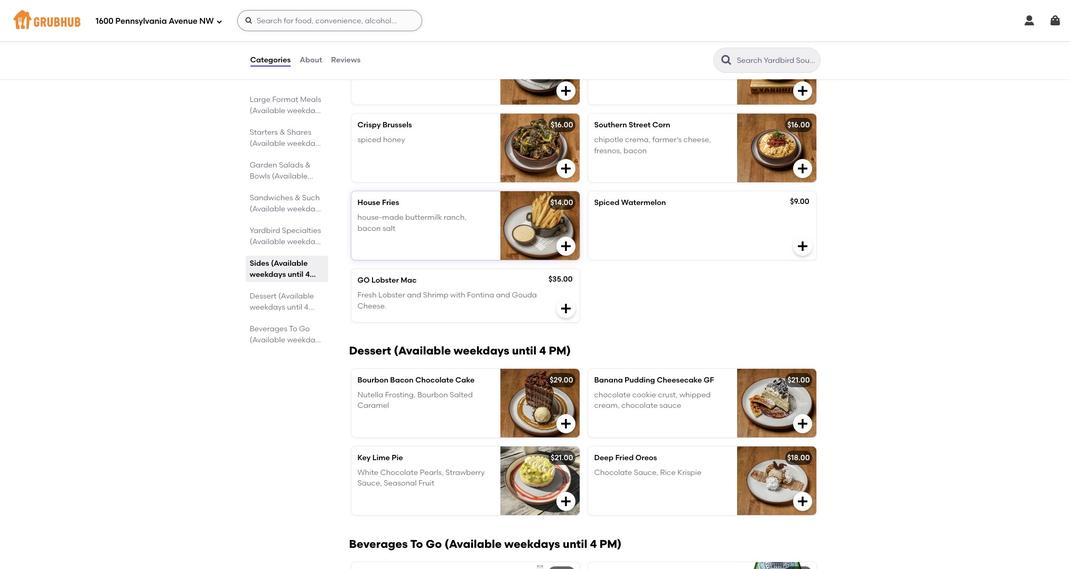 Task type: vqa. For each thing, say whether or not it's contained in the screenshot.
16 days left to the left
no



Task type: describe. For each thing, give the bounding box(es) containing it.
banana
[[595, 376, 623, 385]]

svg image for chocolate cookie crust, whipped cream, chocolate sauce
[[797, 418, 809, 430]]

bacon inside chipotle crema, farmer's cheese, fresnos, bacon
[[624, 146, 647, 155]]

artisanal
[[372, 58, 404, 67]]

crispy
[[438, 58, 460, 67]]

watermelon
[[622, 198, 666, 207]]

spiced
[[595, 198, 620, 207]]

nutella frosting, bourbon salted caramel
[[358, 391, 473, 411]]

bacon,
[[651, 58, 676, 67]]

sauce
[[660, 402, 682, 411]]

crispy brussels image
[[500, 114, 580, 182]]

fruit
[[419, 479, 435, 488]]

weekdays down dessert (available weekdays until 4 pm) tab
[[287, 336, 323, 345]]

1 horizontal spatial beverages
[[349, 538, 408, 551]]

cheddar,
[[617, 58, 649, 67]]

weekdays up dessert (available weekdays until 4 pm) tab
[[250, 270, 286, 279]]

$16.00 for spiced honey
[[551, 121, 573, 130]]

large format meals (available weekdays until 4 pm) starters & shares (available weekdays until 4 pm) garden salads & bowls (available weekdays until 4 pm)
[[250, 95, 323, 203]]

nw
[[200, 16, 214, 26]]

honey inside sharp cheddar, bacon, jalapeño, honey butter
[[595, 69, 616, 78]]

reviews
[[331, 55, 361, 64]]

butter
[[618, 69, 640, 78]]

deep
[[595, 454, 614, 463]]

1 horizontal spatial to
[[410, 538, 423, 551]]

cheesecake
[[657, 376, 702, 385]]

fresnos,
[[595, 146, 622, 155]]

weekdays down such
[[287, 205, 323, 214]]

sandwiches & such (available weekdays until 4 pm) yardbird specialties (available weekdays until 4 pm) sides (available weekdays until 4 pm) dessert (available weekdays until 4 pm) beverages to go (available weekdays until 4 pm)
[[250, 194, 323, 356]]

1 horizontal spatial sides
[[349, 11, 379, 24]]

garden
[[250, 161, 277, 170]]

house-made buttermilk ranch, bacon salt
[[358, 213, 467, 233]]

main navigation navigation
[[0, 0, 1071, 41]]

categories button
[[250, 41, 291, 79]]

chocolate sauce, rice krispie
[[595, 469, 702, 478]]

weekdays up 1l acqua panna still water image
[[505, 538, 560, 551]]

with
[[450, 291, 466, 300]]

skillet cornbread image
[[737, 36, 817, 105]]

rice
[[661, 469, 676, 478]]

bacon
[[390, 376, 414, 385]]

five artisanal cheeses, crispy herb crust
[[358, 58, 478, 78]]

starters
[[250, 128, 278, 137]]

sandwiches
[[250, 194, 293, 203]]

five
[[358, 58, 370, 67]]

meals
[[300, 95, 321, 104]]

svg image inside main navigation navigation
[[245, 16, 253, 25]]

1l acqua panna still water image
[[500, 562, 580, 569]]

key lime pie
[[358, 454, 403, 463]]

go inside sandwiches & such (available weekdays until 4 pm) yardbird specialties (available weekdays until 4 pm) sides (available weekdays until 4 pm) dessert (available weekdays until 4 pm) beverages to go (available weekdays until 4 pm)
[[299, 325, 310, 334]]

garden salads & bowls (available weekdays until 4 pm) tab
[[250, 160, 324, 203]]

cheeses,
[[405, 58, 437, 67]]

0 horizontal spatial bourbon
[[358, 376, 389, 385]]

skillet cornbread
[[595, 43, 658, 52]]

sharp cheddar, bacon, jalapeño, honey butter
[[595, 58, 711, 78]]

lobster for fresh
[[379, 291, 405, 300]]

banana pudding cheesecake gf image
[[737, 369, 817, 438]]

crust
[[358, 69, 376, 78]]

dessert (available weekdays until 4 pm)
[[349, 344, 571, 357]]

beverages to go (available weekdays until 4 pm)
[[349, 538, 622, 551]]

shares
[[287, 128, 312, 137]]

skillet
[[595, 43, 616, 52]]

weekdays down "specialties"
[[287, 237, 323, 246]]

fontina
[[467, 291, 494, 300]]

chocolate inside white chocolate pearls, strawberry sauce, seasonal fruit
[[380, 469, 418, 478]]

corn
[[653, 121, 671, 130]]

yardbird
[[250, 226, 280, 235]]

cake
[[456, 376, 475, 385]]

weekdays down meals
[[287, 106, 323, 115]]

dessert (available weekdays until 4 pm) tab
[[250, 291, 324, 323]]

0 vertical spatial chocolate
[[595, 391, 631, 400]]

banana pudding cheesecake gf
[[595, 376, 714, 385]]

about button
[[299, 41, 323, 79]]

cheese
[[383, 43, 410, 52]]

nutella
[[358, 391, 383, 400]]

beverages inside sandwiches & such (available weekdays until 4 pm) yardbird specialties (available weekdays until 4 pm) sides (available weekdays until 4 pm) dessert (available weekdays until 4 pm) beverages to go (available weekdays until 4 pm)
[[250, 325, 288, 334]]

seasonal
[[384, 479, 417, 488]]

cream,
[[595, 402, 620, 411]]

crispy
[[358, 121, 381, 130]]

1 vertical spatial chocolate
[[622, 402, 658, 411]]

weekdays up beverages to go (available weekdays until 4 pm) tab
[[250, 303, 285, 312]]

spiced watermelon
[[595, 198, 666, 207]]

go
[[358, 276, 370, 285]]

oreos
[[636, 454, 657, 463]]

bacon inside house-made buttermilk ranch, bacon salt
[[358, 224, 381, 233]]

sides inside sandwiches & such (available weekdays until 4 pm) yardbird specialties (available weekdays until 4 pm) sides (available weekdays until 4 pm) dessert (available weekdays until 4 pm) beverages to go (available weekdays until 4 pm)
[[250, 259, 269, 268]]

$14.00
[[551, 198, 573, 207]]

crust,
[[658, 391, 678, 400]]

fries
[[382, 198, 399, 207]]

crema,
[[626, 136, 651, 144]]

southern
[[595, 121, 627, 130]]

1 and from the left
[[407, 291, 422, 300]]

salt
[[383, 224, 396, 233]]



Task type: locate. For each thing, give the bounding box(es) containing it.
1 vertical spatial bacon
[[358, 224, 381, 233]]

mac & cheese
[[358, 43, 410, 52]]

whipped
[[680, 391, 711, 400]]

Search Yardbird Southern Table & Bar search field
[[736, 56, 817, 66]]

house-
[[358, 213, 382, 222]]

$9.00
[[791, 197, 810, 206]]

weekdays up the cake
[[454, 344, 510, 357]]

southern street corn
[[595, 121, 671, 130]]

0 horizontal spatial and
[[407, 291, 422, 300]]

key
[[358, 454, 371, 463]]

sides
[[349, 11, 379, 24], [250, 259, 269, 268]]

0 horizontal spatial to
[[289, 325, 297, 334]]

mac & cheese image
[[500, 36, 580, 105]]

0 vertical spatial $21.00
[[788, 376, 810, 385]]

bowls
[[250, 172, 270, 181]]

Search for food, convenience, alcohol... search field
[[237, 10, 422, 31]]

$18.00 for jalapeño,
[[788, 43, 810, 52]]

sauce, down oreos
[[634, 469, 659, 478]]

southern street corn image
[[737, 114, 817, 182]]

& left such
[[295, 194, 300, 203]]

pearls,
[[420, 469, 444, 478]]

buttermilk
[[406, 213, 442, 222]]

0 vertical spatial beverages
[[250, 325, 288, 334]]

&
[[375, 43, 381, 52], [280, 128, 285, 137], [305, 161, 311, 170], [295, 194, 300, 203]]

lobster for go
[[372, 276, 399, 285]]

1l san pellegrino sparkling water image
[[737, 562, 817, 569]]

go
[[299, 325, 310, 334], [426, 538, 442, 551]]

bacon down house-
[[358, 224, 381, 233]]

0 horizontal spatial bacon
[[358, 224, 381, 233]]

reviews button
[[331, 41, 361, 79]]

white
[[358, 469, 379, 478]]

0 vertical spatial go
[[299, 325, 310, 334]]

svg image for white chocolate pearls, strawberry sauce, seasonal fruit
[[560, 495, 572, 508]]

2 and from the left
[[496, 291, 510, 300]]

2 $18.00 from the top
[[788, 454, 810, 463]]

honey down sharp
[[595, 69, 616, 78]]

0 horizontal spatial sides
[[250, 259, 269, 268]]

weekdays up the sandwiches
[[250, 183, 285, 192]]

svg image for deep fried oreos
[[797, 495, 809, 508]]

4
[[527, 11, 534, 24], [267, 117, 271, 126], [267, 150, 271, 159], [304, 183, 309, 192], [267, 216, 271, 225], [267, 249, 271, 257], [305, 270, 310, 279], [304, 303, 309, 312], [540, 344, 546, 357], [267, 347, 271, 356], [590, 538, 597, 551]]

farmer's
[[653, 136, 682, 144]]

weekdays up the herb
[[442, 11, 498, 24]]

svg image for crispy brussels
[[560, 162, 572, 175]]

1 horizontal spatial go
[[426, 538, 442, 551]]

about
[[300, 55, 322, 64]]

spiced
[[358, 136, 382, 144]]

1 vertical spatial to
[[410, 538, 423, 551]]

lobster
[[372, 276, 399, 285], [379, 291, 405, 300]]

svg image for five artisanal cheeses, crispy herb crust
[[560, 85, 572, 97]]

1 vertical spatial bourbon
[[418, 391, 448, 400]]

1 vertical spatial mac
[[401, 276, 417, 285]]

1 horizontal spatial dessert
[[349, 344, 391, 357]]

pudding
[[625, 376, 655, 385]]

bourbon down bourbon bacon chocolate cake
[[418, 391, 448, 400]]

dessert up bacon
[[349, 344, 391, 357]]

such
[[302, 194, 320, 203]]

& left shares
[[280, 128, 285, 137]]

honey
[[595, 69, 616, 78], [383, 136, 405, 144]]

1 $16.00 from the left
[[551, 121, 573, 130]]

large format meals (available weekdays until 4 pm) tab
[[250, 94, 324, 126]]

made
[[382, 213, 404, 222]]

svg image for chipotle crema, farmer's cheese, fresnos, bacon
[[797, 162, 809, 175]]

1600 pennsylvania avenue nw
[[96, 16, 214, 26]]

bourbon bacon chocolate cake
[[358, 376, 475, 385]]

chocolate down deep
[[595, 469, 632, 478]]

lime
[[373, 454, 390, 463]]

bourbon up nutella
[[358, 376, 389, 385]]

and left gouda
[[496, 291, 510, 300]]

1 vertical spatial sauce,
[[358, 479, 382, 488]]

cheese,
[[684, 136, 712, 144]]

1 horizontal spatial bourbon
[[418, 391, 448, 400]]

sauce, down the white
[[358, 479, 382, 488]]

sandwiches & such (available weekdays until 4 pm) tab
[[250, 192, 324, 225]]

white chocolate pearls, strawberry sauce, seasonal fruit
[[358, 469, 485, 488]]

svg image
[[1024, 14, 1036, 27], [1050, 14, 1062, 27], [216, 18, 222, 25], [560, 85, 572, 97], [797, 85, 809, 97], [797, 162, 809, 175], [560, 240, 572, 253], [560, 302, 572, 315], [797, 418, 809, 430], [560, 495, 572, 508]]

weekdays down shares
[[287, 139, 323, 148]]

beverages to go (available weekdays until 4 pm) tab
[[250, 324, 324, 356]]

format
[[272, 95, 299, 104]]

house fries image
[[500, 191, 580, 260]]

$17.00
[[552, 43, 573, 52]]

0 horizontal spatial $21.00
[[551, 454, 573, 463]]

0 horizontal spatial sauce,
[[358, 479, 382, 488]]

house
[[358, 198, 380, 207]]

$35.00
[[549, 275, 573, 284]]

1 horizontal spatial honey
[[595, 69, 616, 78]]

svg image for house-made buttermilk ranch, bacon salt
[[560, 240, 572, 253]]

svg image for bourbon bacon chocolate cake
[[560, 418, 572, 430]]

bacon down crema,
[[624, 146, 647, 155]]

0 vertical spatial to
[[289, 325, 297, 334]]

1 vertical spatial lobster
[[379, 291, 405, 300]]

bourbon
[[358, 376, 389, 385], [418, 391, 448, 400]]

1600
[[96, 16, 114, 26]]

avenue
[[169, 16, 198, 26]]

beverages
[[250, 325, 288, 334], [349, 538, 408, 551]]

1 vertical spatial $21.00
[[551, 454, 573, 463]]

salads
[[279, 161, 303, 170]]

weekdays
[[442, 11, 498, 24], [287, 106, 323, 115], [287, 139, 323, 148], [250, 183, 285, 192], [287, 205, 323, 214], [287, 237, 323, 246], [250, 270, 286, 279], [250, 303, 285, 312], [287, 336, 323, 345], [454, 344, 510, 357], [505, 538, 560, 551]]

$21.00
[[788, 376, 810, 385], [551, 454, 573, 463]]

1 vertical spatial honey
[[383, 136, 405, 144]]

starters & shares (available weekdays until 4 pm) tab
[[250, 127, 324, 159]]

0 horizontal spatial beverages
[[250, 325, 288, 334]]

categories
[[250, 55, 291, 64]]

pm)
[[537, 11, 559, 24], [273, 117, 287, 126], [273, 150, 287, 159], [250, 194, 264, 203], [273, 216, 287, 225], [273, 249, 287, 257], [250, 281, 264, 290], [250, 314, 264, 323], [549, 344, 571, 357], [273, 347, 287, 356], [600, 538, 622, 551]]

$16.00
[[551, 121, 573, 130], [788, 121, 810, 130]]

sides up mac & cheese
[[349, 11, 379, 24]]

0 horizontal spatial go
[[299, 325, 310, 334]]

crispy brussels
[[358, 121, 412, 130]]

key lime pie image
[[500, 447, 580, 515]]

chipotle crema, farmer's cheese, fresnos, bacon
[[595, 136, 712, 155]]

0 vertical spatial sides
[[349, 11, 379, 24]]

svg image for fresh lobster and shrimp with fontina and gouda cheese.
[[560, 302, 572, 315]]

0 horizontal spatial $16.00
[[551, 121, 573, 130]]

street
[[629, 121, 651, 130]]

lobster right go
[[372, 276, 399, 285]]

$21.00 for strawberry
[[551, 454, 573, 463]]

chocolate up cream,
[[595, 391, 631, 400]]

gouda
[[512, 291, 537, 300]]

fresh lobster and shrimp with fontina and gouda cheese.
[[358, 291, 537, 311]]

to
[[289, 325, 297, 334], [410, 538, 423, 551]]

deep fried oreos image
[[737, 447, 817, 515]]

0 vertical spatial bacon
[[624, 146, 647, 155]]

spiced honey
[[358, 136, 405, 144]]

& inside sandwiches & such (available weekdays until 4 pm) yardbird specialties (available weekdays until 4 pm) sides (available weekdays until 4 pm) dessert (available weekdays until 4 pm) beverages to go (available weekdays until 4 pm)
[[295, 194, 300, 203]]

bourbon inside nutella frosting, bourbon salted caramel
[[418, 391, 448, 400]]

dessert inside sandwiches & such (available weekdays until 4 pm) yardbird specialties (available weekdays until 4 pm) sides (available weekdays until 4 pm) dessert (available weekdays until 4 pm) beverages to go (available weekdays until 4 pm)
[[250, 292, 277, 301]]

1 horizontal spatial $21.00
[[788, 376, 810, 385]]

to inside sandwiches & such (available weekdays until 4 pm) yardbird specialties (available weekdays until 4 pm) sides (available weekdays until 4 pm) dessert (available weekdays until 4 pm) beverages to go (available weekdays until 4 pm)
[[289, 325, 297, 334]]

0 vertical spatial honey
[[595, 69, 616, 78]]

pennsylvania
[[115, 16, 167, 26]]

chocolate up nutella frosting, bourbon salted caramel
[[416, 376, 454, 385]]

1 horizontal spatial bacon
[[624, 146, 647, 155]]

ranch,
[[444, 213, 467, 222]]

chocolate
[[416, 376, 454, 385], [380, 469, 418, 478], [595, 469, 632, 478]]

sides (available weekdays until 4 pm) tab
[[250, 258, 324, 290]]

1 horizontal spatial mac
[[401, 276, 417, 285]]

and
[[407, 291, 422, 300], [496, 291, 510, 300]]

strawberry
[[446, 469, 485, 478]]

pie
[[392, 454, 403, 463]]

0 horizontal spatial dessert
[[250, 292, 277, 301]]

caramel
[[358, 402, 389, 411]]

chocolate up seasonal
[[380, 469, 418, 478]]

0 vertical spatial lobster
[[372, 276, 399, 285]]

fresh
[[358, 291, 377, 300]]

1 horizontal spatial and
[[496, 291, 510, 300]]

gf
[[704, 376, 714, 385]]

$18.00 for krispie
[[788, 454, 810, 463]]

bacon
[[624, 146, 647, 155], [358, 224, 381, 233]]

mac up five
[[358, 43, 374, 52]]

2 $16.00 from the left
[[788, 121, 810, 130]]

yardbird specialties (available weekdays until 4 pm) tab
[[250, 225, 324, 257]]

specialties
[[282, 226, 321, 235]]

0 vertical spatial mac
[[358, 43, 374, 52]]

house fries
[[358, 198, 399, 207]]

& right salads at the left
[[305, 161, 311, 170]]

krispie
[[678, 469, 702, 478]]

chipotle
[[595, 136, 624, 144]]

dessert down sides (available weekdays until 4 pm) tab
[[250, 292, 277, 301]]

1 vertical spatial go
[[426, 538, 442, 551]]

1 vertical spatial beverages
[[349, 538, 408, 551]]

$21.00 for whipped
[[788, 376, 810, 385]]

mac up fresh lobster and shrimp with fontina and gouda cheese.
[[401, 276, 417, 285]]

go lobster mac
[[358, 276, 417, 285]]

shrimp
[[423, 291, 449, 300]]

bourbon bacon chocolate cake image
[[500, 369, 580, 438]]

svg image
[[245, 16, 253, 25], [560, 162, 572, 175], [797, 240, 809, 253], [560, 418, 572, 430], [797, 495, 809, 508]]

sides down yardbird
[[250, 259, 269, 268]]

sauce,
[[634, 469, 659, 478], [358, 479, 382, 488]]

1 $18.00 from the top
[[788, 43, 810, 52]]

1 vertical spatial dessert
[[349, 344, 391, 357]]

$16.00 for chipotle crema, farmer's cheese, fresnos, bacon
[[788, 121, 810, 130]]

search icon image
[[720, 54, 733, 67]]

lobster inside fresh lobster and shrimp with fontina and gouda cheese.
[[379, 291, 405, 300]]

cornbread
[[618, 43, 658, 52]]

jalapeño,
[[678, 58, 711, 67]]

0 vertical spatial dessert
[[250, 292, 277, 301]]

0 vertical spatial $18.00
[[788, 43, 810, 52]]

0 vertical spatial sauce,
[[634, 469, 659, 478]]

honey down the brussels
[[383, 136, 405, 144]]

1 horizontal spatial sauce,
[[634, 469, 659, 478]]

1 horizontal spatial $16.00
[[788, 121, 810, 130]]

and left shrimp
[[407, 291, 422, 300]]

sauce, inside white chocolate pearls, strawberry sauce, seasonal fruit
[[358, 479, 382, 488]]

lobster down 'go lobster mac'
[[379, 291, 405, 300]]

sides (available weekdays until 4 pm)
[[349, 11, 559, 24]]

0 vertical spatial bourbon
[[358, 376, 389, 385]]

salted
[[450, 391, 473, 400]]

& up artisanal
[[375, 43, 381, 52]]

cookie
[[633, 391, 657, 400]]

chocolate cookie crust, whipped cream, chocolate sauce
[[595, 391, 711, 411]]

1 vertical spatial sides
[[250, 259, 269, 268]]

1 vertical spatial $18.00
[[788, 454, 810, 463]]

0 horizontal spatial honey
[[383, 136, 405, 144]]

0 horizontal spatial mac
[[358, 43, 374, 52]]

chocolate down cookie
[[622, 402, 658, 411]]

svg image for sharp cheddar, bacon, jalapeño, honey butter
[[797, 85, 809, 97]]

large
[[250, 95, 271, 104]]

herb
[[461, 58, 478, 67]]



